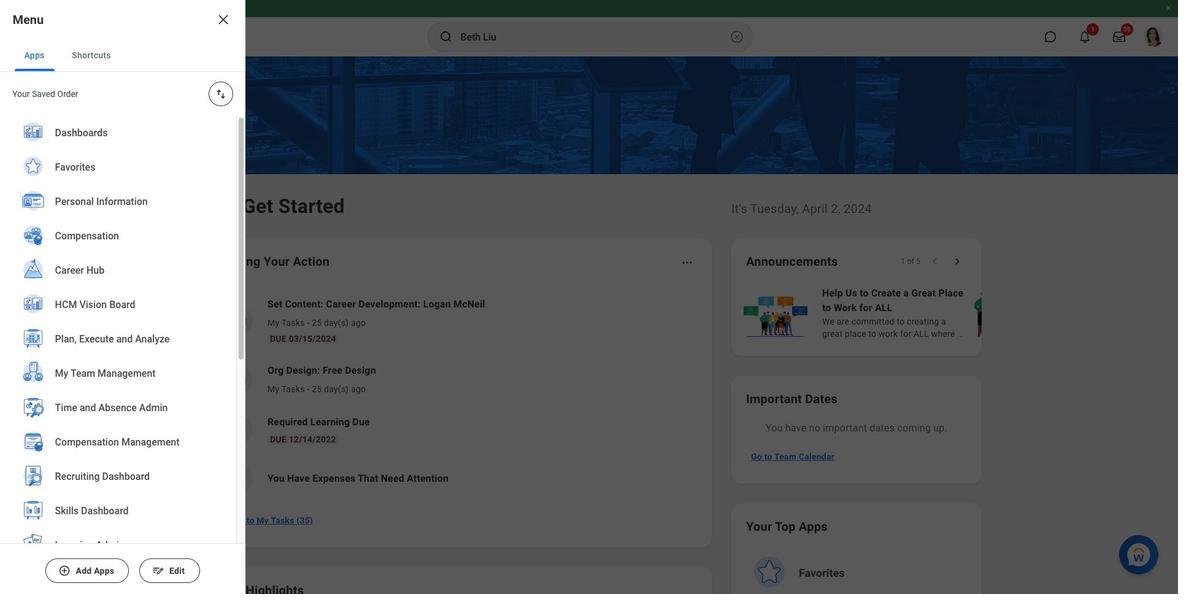 Task type: locate. For each thing, give the bounding box(es) containing it.
global navigation dialog
[[0, 0, 246, 594]]

chevron right small image
[[951, 255, 964, 268]]

0 vertical spatial inbox image
[[229, 311, 247, 330]]

status
[[901, 257, 921, 266]]

main content
[[0, 56, 1178, 594]]

x circle image
[[729, 29, 744, 44]]

inbox image
[[229, 311, 247, 330], [229, 370, 247, 389]]

close environment banner image
[[1165, 4, 1172, 12]]

dashboard expenses image
[[229, 470, 247, 488]]

banner
[[0, 0, 1178, 56]]

profile logan mcneil element
[[1137, 23, 1171, 50]]

list
[[0, 116, 236, 594], [741, 285, 1178, 341], [211, 287, 697, 503]]

1 vertical spatial inbox image
[[229, 370, 247, 389]]

list inside global navigation dialog
[[0, 116, 236, 594]]

tab list
[[0, 39, 246, 72]]



Task type: vqa. For each thing, say whether or not it's contained in the screenshot.
GRID within the THE ITEM LIST ELEMENT
no



Task type: describe. For each thing, give the bounding box(es) containing it.
inbox large image
[[1113, 31, 1126, 43]]

plus circle image
[[58, 565, 71, 577]]

1 inbox image from the top
[[229, 311, 247, 330]]

notifications large image
[[1079, 31, 1091, 43]]

book open image
[[229, 420, 247, 439]]

x image
[[216, 12, 231, 27]]

2 inbox image from the top
[[229, 370, 247, 389]]

sort image
[[215, 88, 227, 100]]

text edit image
[[152, 565, 164, 577]]

search image
[[439, 29, 453, 44]]

chevron left small image
[[929, 255, 942, 268]]



